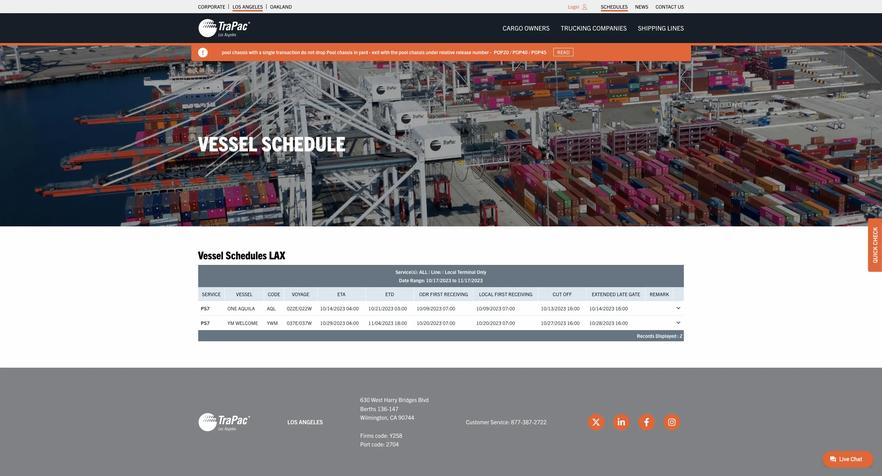 Task type: vqa. For each thing, say whether or not it's contained in the screenshot.
First
yes



Task type: locate. For each thing, give the bounding box(es) containing it.
customer service: 877-387-2722
[[466, 419, 547, 426]]

0 vertical spatial schedules
[[601, 3, 628, 10]]

1 10/09/2023 from the left
[[417, 305, 442, 312]]

pool
[[327, 49, 336, 55]]

16:00 for 10/28/2023 16:00
[[616, 320, 628, 326]]

0 horizontal spatial receiving
[[444, 291, 468, 297]]

oakland link
[[270, 2, 292, 11]]

0 horizontal spatial schedules
[[226, 248, 267, 262]]

banner
[[0, 13, 883, 61]]

menu bar up shipping
[[598, 2, 688, 11]]

2 receiving from the left
[[509, 291, 533, 297]]

los angeles image
[[198, 18, 250, 38], [198, 413, 250, 432]]

0 horizontal spatial first
[[430, 291, 443, 297]]

10/20/2023 right 18:00 on the left bottom of the page
[[417, 320, 442, 326]]

10/29/2023
[[320, 320, 345, 326]]

los angeles inside footer
[[288, 419, 323, 426]]

0 horizontal spatial /
[[510, 49, 512, 55]]

local
[[445, 269, 457, 275], [479, 291, 494, 297]]

odr
[[420, 291, 429, 297]]

10/09/2023 down local first receiving at right
[[477, 305, 502, 312]]

vessel schedules lax
[[198, 248, 285, 262]]

0 vertical spatial ps7
[[201, 305, 210, 312]]

1 first from the left
[[430, 291, 443, 297]]

0 vertical spatial menu bar
[[598, 2, 688, 11]]

10/13/2023 16:00
[[541, 305, 580, 312]]

footer
[[0, 368, 883, 476]]

1 horizontal spatial -
[[490, 49, 492, 55]]

- left exit
[[369, 49, 371, 55]]

los angeles image inside footer
[[198, 413, 250, 432]]

16:00 down off
[[568, 305, 580, 312]]

1 horizontal spatial chassis
[[337, 49, 353, 55]]

1 los angeles image from the top
[[198, 18, 250, 38]]

0 horizontal spatial chassis
[[232, 49, 248, 55]]

chassis left "under"
[[409, 49, 425, 55]]

1 horizontal spatial /
[[529, 49, 530, 55]]

menu bar down light image
[[498, 21, 690, 35]]

corporate link
[[198, 2, 225, 11]]

chassis left in
[[337, 49, 353, 55]]

range:
[[410, 277, 425, 284]]

2 with from the left
[[381, 49, 390, 55]]

10/14/2023 for 10/14/2023 04:00
[[320, 305, 345, 312]]

16:00 down the late
[[616, 305, 628, 312]]

pool chassis with a single transaction  do not drop pool chassis in yard -  exit with the pool chassis under relative release number -  pop20 / pop40 / pop45
[[222, 49, 547, 55]]

1 vertical spatial angeles
[[299, 419, 323, 426]]

1 vertical spatial schedules
[[226, 248, 267, 262]]

1 vertical spatial code:
[[372, 441, 385, 448]]

owners
[[525, 24, 550, 32]]

welcome
[[236, 320, 258, 326]]

2 10/14/2023 from the left
[[590, 305, 615, 312]]

extended late gate
[[592, 291, 641, 297]]

1 horizontal spatial schedules
[[601, 3, 628, 10]]

off
[[564, 291, 572, 297]]

1 horizontal spatial receiving
[[509, 291, 533, 297]]

menu bar containing cargo owners
[[498, 21, 690, 35]]

1 receiving from the left
[[444, 291, 468, 297]]

| right all
[[429, 269, 430, 275]]

2 first from the left
[[495, 291, 508, 297]]

ps7 for one aquila
[[201, 305, 210, 312]]

0 horizontal spatial 10/20/2023 07:00
[[417, 320, 456, 326]]

11/17/2023
[[458, 277, 483, 284]]

04:00 up the 10/29/2023 04:00
[[347, 305, 359, 312]]

10/14/2023 04:00
[[320, 305, 359, 312]]

schedules inside menu bar
[[601, 3, 628, 10]]

pop45
[[532, 49, 547, 55]]

0 horizontal spatial pool
[[222, 49, 231, 55]]

10/14/2023
[[320, 305, 345, 312], [590, 305, 615, 312]]

1 10/09/2023 07:00 from the left
[[417, 305, 456, 312]]

2 / from the left
[[529, 49, 530, 55]]

10/09/2023 07:00
[[417, 305, 456, 312], [477, 305, 515, 312]]

1 / from the left
[[510, 49, 512, 55]]

code: right port
[[372, 441, 385, 448]]

10/09/2023 07:00 down local first receiving at right
[[477, 305, 515, 312]]

quick
[[872, 246, 879, 263]]

1 vertical spatial 04:00
[[347, 320, 359, 326]]

0 vertical spatial local
[[445, 269, 457, 275]]

login link
[[568, 3, 580, 10]]

2 los angeles image from the top
[[198, 413, 250, 432]]

/ left 'pop45'
[[529, 49, 530, 55]]

16:00 for 10/14/2023 16:00
[[616, 305, 628, 312]]

10/28/2023
[[590, 320, 615, 326]]

10/14/2023 up the 10/29/2023
[[320, 305, 345, 312]]

10/14/2023 down extended
[[590, 305, 615, 312]]

1 vertical spatial local
[[479, 291, 494, 297]]

news
[[636, 3, 649, 10]]

1 04:00 from the top
[[347, 305, 359, 312]]

menu bar inside banner
[[498, 21, 690, 35]]

transaction
[[276, 49, 300, 55]]

pop40
[[513, 49, 528, 55]]

0 vertical spatial vessel
[[198, 130, 258, 156]]

local first receiving
[[479, 291, 533, 297]]

16:00 down 10/14/2023 16:00
[[616, 320, 628, 326]]

0 horizontal spatial 10/14/2023
[[320, 305, 345, 312]]

10/20/2023 07:00
[[417, 320, 456, 326], [477, 320, 515, 326]]

pool right the
[[399, 49, 408, 55]]

berths
[[361, 405, 376, 412]]

vessel for vessel schedules lax
[[198, 248, 224, 262]]

firms code:  y258 port code:  2704
[[361, 432, 403, 448]]

1 10/14/2023 from the left
[[320, 305, 345, 312]]

0 horizontal spatial los
[[233, 3, 241, 10]]

0 vertical spatial 04:00
[[347, 305, 359, 312]]

10/17/2023
[[426, 277, 452, 284]]

angeles
[[242, 3, 263, 10], [299, 419, 323, 426]]

1 vertical spatial los
[[288, 419, 298, 426]]

1 vertical spatial los angeles image
[[198, 413, 250, 432]]

2 horizontal spatial chassis
[[409, 49, 425, 55]]

1 horizontal spatial |
[[443, 269, 444, 275]]

1 horizontal spatial 10/20/2023
[[477, 320, 502, 326]]

local down 11/17/2023
[[479, 291, 494, 297]]

eta
[[338, 291, 346, 297]]

1 vertical spatial menu bar
[[498, 21, 690, 35]]

0 horizontal spatial local
[[445, 269, 457, 275]]

1 with from the left
[[249, 49, 258, 55]]

1 horizontal spatial first
[[495, 291, 508, 297]]

us
[[678, 3, 685, 10]]

0 horizontal spatial 10/20/2023
[[417, 320, 442, 326]]

service(s): all | line: | local terminal only date range: 10/17/2023 to 11/17/2023
[[396, 269, 487, 284]]

147
[[389, 405, 399, 412]]

local inside service(s): all | line: | local terminal only date range: 10/17/2023 to 11/17/2023
[[445, 269, 457, 275]]

with left the
[[381, 49, 390, 55]]

1 | from the left
[[429, 269, 430, 275]]

2 04:00 from the top
[[347, 320, 359, 326]]

do
[[301, 49, 306, 55]]

10/20/2023 down local first receiving at right
[[477, 320, 502, 326]]

16:00 for 10/13/2023 16:00
[[568, 305, 580, 312]]

1 horizontal spatial los
[[288, 419, 298, 426]]

10/13/2023
[[541, 305, 566, 312]]

1 horizontal spatial 10/09/2023
[[477, 305, 502, 312]]

0 vertical spatial los angeles
[[233, 3, 263, 10]]

menu bar containing schedules
[[598, 2, 688, 11]]

ps7 left the ym
[[201, 320, 210, 326]]

3 chassis from the left
[[409, 49, 425, 55]]

10/20/2023 07:00 down odr first receiving
[[417, 320, 456, 326]]

vessel schedule
[[198, 130, 346, 156]]

local up to
[[445, 269, 457, 275]]

cargo owners link
[[498, 21, 556, 35]]

10/09/2023 07:00 down odr first receiving
[[417, 305, 456, 312]]

2 pool from the left
[[399, 49, 408, 55]]

los angeles image inside banner
[[198, 18, 250, 38]]

1 horizontal spatial pool
[[399, 49, 408, 55]]

schedules
[[601, 3, 628, 10], [226, 248, 267, 262]]

schedule
[[262, 130, 346, 156]]

2
[[680, 333, 683, 339]]

the
[[391, 49, 398, 55]]

0 horizontal spatial |
[[429, 269, 430, 275]]

1 ps7 from the top
[[201, 305, 210, 312]]

code
[[268, 291, 280, 297]]

10/20/2023 07:00 down local first receiving at right
[[477, 320, 515, 326]]

16:00 down 10/13/2023 16:00
[[568, 320, 580, 326]]

03:00
[[395, 305, 407, 312]]

1 horizontal spatial 10/20/2023 07:00
[[477, 320, 515, 326]]

387-
[[523, 419, 534, 426]]

|
[[429, 269, 430, 275], [443, 269, 444, 275]]

0 vertical spatial los angeles image
[[198, 18, 250, 38]]

los inside footer
[[288, 419, 298, 426]]

ca
[[390, 414, 397, 421]]

0 horizontal spatial with
[[249, 49, 258, 55]]

0 horizontal spatial 10/09/2023 07:00
[[417, 305, 456, 312]]

| right 'line:'
[[443, 269, 444, 275]]

10/14/2023 16:00
[[590, 305, 628, 312]]

1 vertical spatial los angeles
[[288, 419, 323, 426]]

chassis left a
[[232, 49, 248, 55]]

630
[[361, 396, 370, 403]]

lines
[[668, 24, 685, 32]]

wilmington,
[[361, 414, 389, 421]]

in
[[354, 49, 358, 55]]

10/09/2023 down the "odr"
[[417, 305, 442, 312]]

1 vertical spatial ps7
[[201, 320, 210, 326]]

- right number
[[490, 49, 492, 55]]

date
[[399, 277, 409, 284]]

menu bar
[[598, 2, 688, 11], [498, 21, 690, 35]]

with left a
[[249, 49, 258, 55]]

1 horizontal spatial los angeles
[[288, 419, 323, 426]]

04:00 down 10/14/2023 04:00
[[347, 320, 359, 326]]

0 vertical spatial los
[[233, 3, 241, 10]]

pool right solid 'image'
[[222, 49, 231, 55]]

/ left pop40
[[510, 49, 512, 55]]

10/20/2023
[[417, 320, 442, 326], [477, 320, 502, 326]]

schedules up companies
[[601, 3, 628, 10]]

0 horizontal spatial angeles
[[242, 3, 263, 10]]

1 horizontal spatial with
[[381, 49, 390, 55]]

1 horizontal spatial 10/09/2023 07:00
[[477, 305, 515, 312]]

1 vertical spatial vessel
[[198, 248, 224, 262]]

code: up 2704
[[375, 432, 389, 439]]

0 horizontal spatial 10/09/2023
[[417, 305, 442, 312]]

0 horizontal spatial -
[[369, 49, 371, 55]]

04:00 for 10/14/2023 04:00
[[347, 305, 359, 312]]

read
[[558, 49, 570, 55]]

2 ps7 from the top
[[201, 320, 210, 326]]

solid image
[[198, 48, 208, 58]]

schedules left the lax
[[226, 248, 267, 262]]

corporate
[[198, 3, 225, 10]]

under
[[426, 49, 438, 55]]

ps7 down "service"
[[201, 305, 210, 312]]

drop
[[316, 49, 326, 55]]

1 horizontal spatial 10/14/2023
[[590, 305, 615, 312]]

receiving
[[444, 291, 468, 297], [509, 291, 533, 297]]

los angeles
[[233, 3, 263, 10], [288, 419, 323, 426]]



Task type: describe. For each thing, give the bounding box(es) containing it.
trucking companies
[[561, 24, 627, 32]]

877-
[[511, 419, 523, 426]]

only
[[477, 269, 487, 275]]

to
[[453, 277, 457, 284]]

records
[[637, 333, 655, 339]]

0 vertical spatial code:
[[375, 432, 389, 439]]

18:00
[[395, 320, 407, 326]]

harry
[[384, 396, 398, 403]]

16:00 for 10/27/2023 16:00
[[568, 320, 580, 326]]

blvd
[[418, 396, 429, 403]]

light image
[[583, 4, 587, 10]]

1 horizontal spatial angeles
[[299, 419, 323, 426]]

2722
[[534, 419, 547, 426]]

ym
[[228, 320, 235, 326]]

0 horizontal spatial los angeles
[[233, 3, 263, 10]]

shipping lines
[[638, 24, 685, 32]]

trucking companies link
[[556, 21, 633, 35]]

port
[[361, 441, 371, 448]]

10/27/2023
[[541, 320, 566, 326]]

2 10/09/2023 from the left
[[477, 305, 502, 312]]

:
[[678, 333, 679, 339]]

10/14/2023 for 10/14/2023 16:00
[[590, 305, 615, 312]]

90744
[[399, 414, 415, 421]]

number
[[473, 49, 489, 55]]

los angeles image for banner containing cargo owners
[[198, 18, 250, 38]]

footer containing 630 west harry bridges blvd
[[0, 368, 883, 476]]

los angeles image for footer containing 630 west harry bridges blvd
[[198, 413, 250, 432]]

1 - from the left
[[369, 49, 371, 55]]

one aquila
[[228, 305, 255, 312]]

shipping lines link
[[633, 21, 690, 35]]

yard
[[359, 49, 368, 55]]

firms
[[361, 432, 374, 439]]

companies
[[593, 24, 627, 32]]

1 10/20/2023 from the left
[[417, 320, 442, 326]]

630 west harry bridges blvd berths 136-147 wilmington, ca 90744
[[361, 396, 429, 421]]

quick check link
[[869, 218, 883, 272]]

ym welcome
[[228, 320, 258, 326]]

remark
[[650, 291, 670, 297]]

first for local
[[495, 291, 508, 297]]

cut
[[553, 291, 562, 297]]

2 chassis from the left
[[337, 49, 353, 55]]

first for odr
[[430, 291, 443, 297]]

10/21/2023 03:00
[[369, 305, 407, 312]]

1 horizontal spatial local
[[479, 291, 494, 297]]

contact us link
[[656, 2, 685, 11]]

service(s):
[[396, 269, 418, 275]]

trucking
[[561, 24, 592, 32]]

service:
[[491, 419, 510, 426]]

037e/037w
[[287, 320, 312, 326]]

2 - from the left
[[490, 49, 492, 55]]

1 pool from the left
[[222, 49, 231, 55]]

vessel for vessel schedule
[[198, 130, 258, 156]]

aquila
[[238, 305, 255, 312]]

cargo owners
[[503, 24, 550, 32]]

cut off
[[553, 291, 572, 297]]

receiving for local first receiving
[[509, 291, 533, 297]]

2 vertical spatial vessel
[[236, 291, 253, 297]]

oakland
[[270, 3, 292, 10]]

contact us
[[656, 3, 685, 10]]

service
[[202, 291, 221, 297]]

10/27/2023 16:00
[[541, 320, 580, 326]]

11/04/2023 18:00
[[369, 320, 407, 326]]

release
[[456, 49, 472, 55]]

voyage
[[292, 291, 310, 297]]

10/21/2023
[[369, 305, 394, 312]]

customer
[[466, 419, 490, 426]]

ywm
[[267, 320, 278, 326]]

read link
[[554, 48, 574, 56]]

2 10/09/2023 07:00 from the left
[[477, 305, 515, 312]]

2 10/20/2023 from the left
[[477, 320, 502, 326]]

0 vertical spatial angeles
[[242, 3, 263, 10]]

contact
[[656, 3, 677, 10]]

shipping
[[638, 24, 666, 32]]

2 | from the left
[[443, 269, 444, 275]]

bridges
[[399, 396, 417, 403]]

pop20
[[494, 49, 509, 55]]

schedules link
[[601, 2, 628, 11]]

1 10/20/2023 07:00 from the left
[[417, 320, 456, 326]]

extended
[[592, 291, 616, 297]]

displayed
[[656, 333, 677, 339]]

1 chassis from the left
[[232, 49, 248, 55]]

not
[[308, 49, 315, 55]]

04:00 for 10/29/2023 04:00
[[347, 320, 359, 326]]

news link
[[636, 2, 649, 11]]

check
[[872, 227, 879, 245]]

west
[[371, 396, 383, 403]]

ps7 for ym welcome
[[201, 320, 210, 326]]

line:
[[431, 269, 442, 275]]

2 10/20/2023 07:00 from the left
[[477, 320, 515, 326]]

aql
[[267, 305, 276, 312]]

receiving for odr first receiving
[[444, 291, 468, 297]]

10/29/2023 04:00
[[320, 320, 359, 326]]

records displayed : 2
[[637, 333, 683, 339]]

banner containing cargo owners
[[0, 13, 883, 61]]

11/04/2023
[[369, 320, 394, 326]]

lax
[[269, 248, 285, 262]]

los angeles link
[[233, 2, 263, 11]]

10/28/2023 16:00
[[590, 320, 628, 326]]



